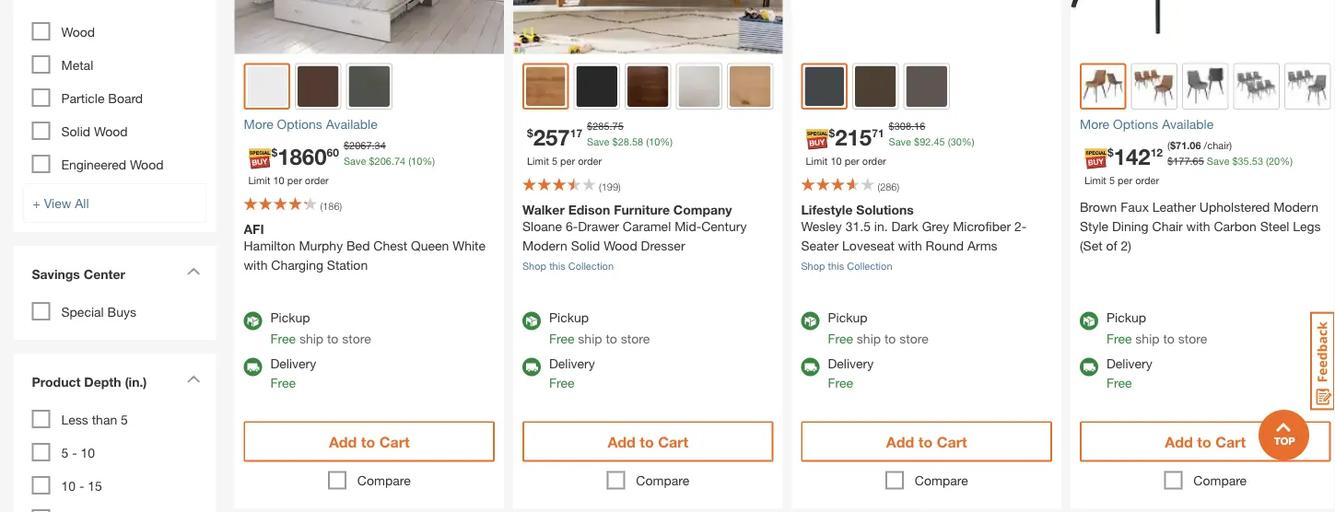 Task type: vqa. For each thing, say whether or not it's contained in the screenshot.
the left Options
yes



Task type: locate. For each thing, give the bounding box(es) containing it.
0 horizontal spatial more
[[244, 116, 273, 131]]

4 ship from the left
[[1136, 331, 1160, 346]]

to
[[327, 331, 339, 346], [606, 331, 617, 346], [885, 331, 896, 346], [1163, 331, 1175, 346], [361, 433, 375, 451], [640, 433, 654, 451], [919, 433, 933, 451], [1197, 433, 1212, 451]]

58
[[632, 135, 643, 147]]

20
[[1269, 155, 1280, 167]]

2 delivery free from the left
[[549, 356, 595, 391]]

0 horizontal spatial collection
[[568, 260, 614, 272]]

dark
[[892, 219, 919, 234]]

71 inside ( $ 71 . 06 /chair ) $ 177 . 65 save $ 35 . 53 ( 20 %) limit 5 per order
[[1176, 140, 1187, 152]]

station
[[327, 258, 368, 273]]

solutions
[[856, 202, 914, 217]]

1 horizontal spatial available for pickup image
[[1080, 312, 1098, 330]]

more down set of 2 brown chairs icon on the right of page
[[1080, 116, 1110, 131]]

3 cart from the left
[[937, 433, 967, 451]]

available for pickup image down (set
[[1080, 312, 1098, 330]]

this for 308
[[828, 260, 844, 272]]

modern up 'legs'
[[1274, 199, 1319, 214]]

cart for 1860
[[379, 433, 410, 451]]

4 add to cart from the left
[[1165, 433, 1246, 451]]

per down 215
[[845, 155, 860, 167]]

this inside 'walker edison furniture company sloane 6-drawer caramel mid-century modern solid wood dresser shop this collection'
[[549, 260, 566, 272]]

2 shop from the left
[[801, 260, 825, 272]]

more options available link
[[244, 114, 495, 134], [1080, 114, 1331, 134]]

save
[[587, 135, 610, 147], [889, 135, 911, 147], [344, 155, 366, 167], [1207, 155, 1230, 167]]

5
[[552, 155, 558, 167], [1109, 174, 1115, 186], [121, 412, 128, 427], [61, 445, 68, 460]]

2 collection from the left
[[847, 260, 893, 272]]

add to cart button for 215
[[801, 422, 1052, 462]]

$ inside $ 215 71
[[829, 127, 835, 140]]

3 store from the left
[[900, 331, 929, 346]]

1 available shipping image from the left
[[244, 358, 262, 376]]

1 ship from the left
[[299, 331, 324, 346]]

1 horizontal spatial with
[[898, 238, 922, 253]]

ship
[[299, 331, 324, 346], [578, 331, 602, 346], [857, 331, 881, 346], [1136, 331, 1160, 346]]

save down 308 on the top right of page
[[889, 135, 911, 147]]

0 vertical spatial solid
[[61, 123, 90, 139]]

0 vertical spatial caret icon image
[[187, 267, 200, 276]]

71 for $
[[1176, 140, 1187, 152]]

white image
[[679, 66, 720, 107], [247, 67, 287, 106]]

solid wood
[[61, 123, 128, 139]]

modern
[[1274, 199, 1319, 214], [523, 238, 567, 253]]

wood link
[[61, 24, 95, 39]]

3 pickup from the left
[[828, 310, 868, 325]]

4 pickup from the left
[[1107, 310, 1146, 325]]

71 inside $ 215 71
[[872, 127, 884, 140]]

( $ 71 . 06 /chair ) $ 177 . 65 save $ 35 . 53 ( 20 %) limit 5 per order
[[1085, 140, 1293, 186]]

) up the solutions
[[897, 181, 900, 193]]

1 more options available from the left
[[244, 116, 378, 131]]

3 add to cart from the left
[[886, 433, 967, 451]]

1 vertical spatial modern
[[523, 238, 567, 253]]

1 horizontal spatial 71
[[1176, 140, 1187, 152]]

save down 285
[[587, 135, 610, 147]]

$ 257 17 $ 285 . 75 save $ 28 . 58 ( 10 %) limit 5 per order
[[527, 120, 673, 167]]

store for 257
[[621, 331, 650, 346]]

4 store from the left
[[1178, 331, 1207, 346]]

1 horizontal spatial modern
[[1274, 199, 1319, 214]]

45
[[934, 135, 945, 147]]

shop down seater
[[801, 260, 825, 272]]

( 286 )
[[878, 181, 900, 193]]

)
[[1230, 140, 1232, 152], [618, 181, 621, 193], [897, 181, 900, 193], [340, 200, 342, 212]]

(
[[646, 135, 649, 147], [948, 135, 951, 147], [1168, 140, 1170, 152], [408, 155, 411, 167], [1266, 155, 1269, 167], [599, 181, 601, 193], [878, 181, 880, 193], [320, 200, 323, 212]]

2 available from the left
[[1162, 116, 1214, 131]]

add
[[329, 433, 357, 451], [608, 433, 636, 451], [886, 433, 915, 451], [1165, 433, 1193, 451]]

shop this collection link for 257
[[523, 260, 614, 272]]

1 collection from the left
[[568, 260, 614, 272]]

options for 142
[[1113, 116, 1159, 131]]

with down hamilton
[[244, 258, 268, 273]]

add to cart
[[329, 433, 410, 451], [608, 433, 688, 451], [886, 433, 967, 451], [1165, 433, 1246, 451]]

solid down drawer in the top left of the page
[[571, 238, 600, 253]]

1 horizontal spatial options
[[1113, 116, 1159, 131]]

2 more options available link from the left
[[1080, 114, 1331, 134]]

add to cart for 1860
[[329, 433, 410, 451]]

cart
[[379, 433, 410, 451], [658, 433, 688, 451], [937, 433, 967, 451], [1216, 433, 1246, 451]]

) inside ( $ 71 . 06 /chair ) $ 177 . 65 save $ 35 . 53 ( 20 %) limit 5 per order
[[1230, 140, 1232, 152]]

caret icon image
[[187, 267, 200, 276], [187, 375, 200, 383]]

2 more options available from the left
[[1080, 116, 1214, 131]]

save down 2067
[[344, 155, 366, 167]]

with inside brown faux leather upholstered modern style dining chair with carbon steel legs (set of 2)
[[1187, 218, 1210, 234]]

4 add to cart button from the left
[[1080, 422, 1331, 462]]

caret icon image inside "product depth (in.)" link
[[187, 375, 200, 383]]

0 horizontal spatial shop this collection link
[[523, 260, 614, 272]]

1 delivery free from the left
[[270, 356, 316, 391]]

solid wood link
[[61, 123, 128, 139]]

ship for $
[[1136, 331, 1160, 346]]

than
[[92, 412, 117, 427]]

leather
[[1153, 199, 1196, 214]]

solid
[[61, 123, 90, 139], [571, 238, 600, 253]]

2 horizontal spatial available shipping image
[[1080, 358, 1098, 376]]

compare
[[357, 473, 411, 488], [636, 473, 689, 488], [915, 473, 968, 488], [1194, 473, 1247, 488]]

with inside "afi hamilton murphy bed chest queen white with charging station"
[[244, 258, 268, 273]]

1 horizontal spatial more options available link
[[1080, 114, 1331, 134]]

5 down 'less'
[[61, 445, 68, 460]]

compare for 215
[[915, 473, 968, 488]]

2 store from the left
[[621, 331, 650, 346]]

1 horizontal spatial more options available
[[1080, 116, 1214, 131]]

+ view all link
[[23, 183, 207, 223]]

%) inside the $ 308 . 16 save $ 92 . 45 ( 30 %) limit 10 per order
[[962, 135, 975, 147]]

limit down 257
[[527, 155, 549, 167]]

$ down dark grey image
[[829, 127, 835, 140]]

available for pickup image for 2067
[[244, 312, 262, 330]]

0 horizontal spatial more options available
[[244, 116, 378, 131]]

1 horizontal spatial collection
[[847, 260, 893, 272]]

shop this collection link for 308
[[801, 260, 893, 272]]

steel
[[1260, 218, 1290, 234]]

%) right 53
[[1280, 155, 1293, 167]]

shop this collection link down loveseat
[[801, 260, 893, 272]]

caret icon image right the center
[[187, 267, 200, 276]]

special
[[61, 304, 104, 319]]

- down 'less'
[[72, 445, 77, 460]]

per down 1860
[[287, 174, 302, 186]]

wood up metal at the left top of the page
[[61, 24, 95, 39]]

0 vertical spatial -
[[72, 445, 77, 460]]

save inside ( $ 71 . 06 /chair ) $ 177 . 65 save $ 35 . 53 ( 20 %) limit 5 per order
[[1207, 155, 1230, 167]]

5 up brown
[[1109, 174, 1115, 186]]

delivery free
[[270, 356, 316, 391], [549, 356, 595, 391], [828, 356, 874, 391], [1107, 356, 1153, 391]]

1 delivery from the left
[[270, 356, 316, 371]]

order down $ 142 12
[[1136, 174, 1159, 186]]

- left "15"
[[79, 478, 84, 493]]

) up furniture
[[618, 181, 621, 193]]

available for 1860
[[326, 116, 378, 131]]

1 horizontal spatial available
[[1162, 116, 1214, 131]]

more options available for 142
[[1080, 116, 1214, 131]]

chair
[[1152, 218, 1183, 234]]

wood down drawer in the top left of the page
[[604, 238, 637, 253]]

3 ship from the left
[[857, 331, 881, 346]]

shop inside 'walker edison furniture company sloane 6-drawer caramel mid-century modern solid wood dresser shop this collection'
[[523, 260, 547, 272]]

caret icon image inside "savings center" link
[[187, 267, 200, 276]]

2 cart from the left
[[658, 433, 688, 451]]

limit up afi
[[248, 174, 270, 186]]

16
[[914, 120, 926, 132]]

1 horizontal spatial shop this collection link
[[801, 260, 893, 272]]

modern inside brown faux leather upholstered modern style dining chair with carbon steel legs (set of 2)
[[1274, 199, 1319, 214]]

1 more options available link from the left
[[244, 114, 495, 134]]

per
[[560, 155, 575, 167], [845, 155, 860, 167], [287, 174, 302, 186], [1118, 174, 1133, 186]]

upholstered
[[1200, 199, 1270, 214]]

limit up the lifestyle
[[806, 155, 828, 167]]

0 horizontal spatial 71
[[872, 127, 884, 140]]

white
[[453, 238, 486, 253]]

per down the 142 at right top
[[1118, 174, 1133, 186]]

more options available up 12
[[1080, 116, 1214, 131]]

save inside $ 257 17 $ 285 . 75 save $ 28 . 58 ( 10 %) limit 5 per order
[[587, 135, 610, 147]]

0 horizontal spatial available shipping image
[[244, 358, 262, 376]]

available shipping image
[[244, 358, 262, 376], [523, 358, 541, 376], [1080, 358, 1098, 376]]

save down the /chair
[[1207, 155, 1230, 167]]

collection down loveseat
[[847, 260, 893, 272]]

available shipping image for $
[[1080, 358, 1098, 376]]

( inside $ 2067 . 34 save $ 206 . 74 ( 10 %) limit 10 per order
[[408, 155, 411, 167]]

collection inside lifestyle solutions wesley 31.5 in. dark grey microfiber 2- seater loveseat with round arms shop this collection
[[847, 260, 893, 272]]

add to cart for 215
[[886, 433, 967, 451]]

per down '17'
[[560, 155, 575, 167]]

4 cart from the left
[[1216, 433, 1246, 451]]

4 add from the left
[[1165, 433, 1193, 451]]

2 compare from the left
[[636, 473, 689, 488]]

0 horizontal spatial -
[[72, 445, 77, 460]]

65
[[1193, 155, 1204, 167]]

available shipping image for 257
[[523, 358, 541, 376]]

3 add to cart button from the left
[[801, 422, 1052, 462]]

white image left walnut image
[[247, 67, 287, 106]]

caret icon image for savings center
[[187, 267, 200, 276]]

10 down 215
[[831, 155, 842, 167]]

white image right walnut icon
[[679, 66, 720, 107]]

10 right the 74
[[411, 155, 422, 167]]

5 down 257
[[552, 155, 558, 167]]

available for pickup image
[[801, 312, 820, 330], [1080, 312, 1098, 330]]

1 horizontal spatial available shipping image
[[523, 358, 541, 376]]

4 compare from the left
[[1194, 473, 1247, 488]]

$
[[587, 120, 593, 132], [889, 120, 895, 132], [527, 127, 533, 140], [829, 127, 835, 140], [612, 135, 618, 147], [914, 135, 920, 147], [344, 140, 349, 152], [1170, 140, 1176, 152], [271, 146, 278, 159], [1108, 146, 1114, 159], [369, 155, 375, 167], [1168, 155, 1173, 167], [1232, 155, 1238, 167]]

pickup for 257
[[549, 310, 589, 325]]

edison
[[568, 202, 610, 217]]

shop
[[523, 260, 547, 272], [801, 260, 825, 272]]

1 horizontal spatial this
[[828, 260, 844, 272]]

order down '17'
[[578, 155, 602, 167]]

order inside ( $ 71 . 06 /chair ) $ 177 . 65 save $ 35 . 53 ( 20 %) limit 5 per order
[[1136, 174, 1159, 186]]

2 add to cart from the left
[[608, 433, 688, 451]]

31.5
[[846, 219, 871, 234]]

(set
[[1080, 238, 1103, 253]]

4 delivery free from the left
[[1107, 356, 1153, 391]]

store
[[342, 331, 371, 346], [621, 331, 650, 346], [900, 331, 929, 346], [1178, 331, 1207, 346]]

collection for 257
[[568, 260, 614, 272]]

2 more from the left
[[1080, 116, 1110, 131]]

1 add to cart from the left
[[329, 433, 410, 451]]

71
[[872, 127, 884, 140], [1176, 140, 1187, 152]]

215
[[835, 123, 872, 150]]

brown
[[1080, 199, 1117, 214]]

caret icon image right (in.)
[[187, 375, 200, 383]]

1 caret icon image from the top
[[187, 267, 200, 276]]

available up 06
[[1162, 116, 1214, 131]]

per inside $ 257 17 $ 285 . 75 save $ 28 . 58 ( 10 %) limit 5 per order
[[560, 155, 575, 167]]

2 available for pickup image from the left
[[1080, 312, 1098, 330]]

available for pickup image up available shipping icon
[[801, 312, 820, 330]]

2 caret icon image from the top
[[187, 375, 200, 383]]

available shipping image for 2067
[[244, 358, 262, 376]]

free
[[270, 331, 296, 346], [549, 331, 575, 346], [828, 331, 853, 346], [1107, 331, 1132, 346], [270, 376, 296, 391], [549, 376, 575, 391], [828, 376, 853, 391], [1107, 376, 1132, 391]]

%) inside $ 257 17 $ 285 . 75 save $ 28 . 58 ( 10 %) limit 5 per order
[[660, 135, 673, 147]]

2 pickup free ship to store from the left
[[549, 310, 650, 346]]

collection down drawer in the top left of the page
[[568, 260, 614, 272]]

feedback link image
[[1310, 311, 1335, 411]]

1 available for pickup image from the left
[[244, 312, 262, 330]]

round
[[926, 238, 964, 253]]

options up 1860
[[277, 116, 322, 131]]

pickup down charging
[[270, 310, 310, 325]]

grey image
[[349, 66, 390, 107]]

set of 4 gray chairs image
[[1287, 66, 1328, 107]]

add to cart for 142
[[1165, 433, 1246, 451]]

2 available shipping image from the left
[[523, 358, 541, 376]]

2 horizontal spatial with
[[1187, 218, 1210, 234]]

options
[[277, 116, 322, 131], [1113, 116, 1159, 131]]

1 horizontal spatial -
[[79, 478, 84, 493]]

35
[[1238, 155, 1249, 167]]

3 available shipping image from the left
[[1080, 358, 1098, 376]]

( right 53
[[1266, 155, 1269, 167]]

limit up brown
[[1085, 174, 1107, 186]]

walnut image
[[298, 66, 339, 107]]

$ left 53
[[1232, 155, 1238, 167]]

1 shop from the left
[[523, 260, 547, 272]]

this down seater
[[828, 260, 844, 272]]

199
[[601, 181, 618, 193]]

2 this from the left
[[828, 260, 844, 272]]

order down $ 1860 60
[[305, 174, 329, 186]]

mid-
[[675, 219, 701, 234]]

style
[[1080, 218, 1109, 234]]

0 horizontal spatial with
[[244, 258, 268, 273]]

0 horizontal spatial more options available link
[[244, 114, 495, 134]]

71 for 215
[[872, 127, 884, 140]]

center
[[84, 266, 125, 282]]

1 store from the left
[[342, 331, 371, 346]]

shop this collection link down the 6-
[[523, 260, 614, 272]]

per inside $ 2067 . 34 save $ 206 . 74 ( 10 %) limit 10 per order
[[287, 174, 302, 186]]

available for pickup image for 142
[[1080, 312, 1098, 330]]

1 more from the left
[[244, 116, 273, 131]]

with right the chair
[[1187, 218, 1210, 234]]

0 horizontal spatial this
[[549, 260, 566, 272]]

more options available link up 06
[[1080, 114, 1331, 134]]

sloane
[[523, 219, 562, 234]]

1 shop this collection link from the left
[[523, 260, 614, 272]]

ship for 308
[[857, 331, 881, 346]]

%) right the 74
[[422, 155, 435, 167]]

this for 257
[[549, 260, 566, 272]]

drawer
[[578, 219, 619, 234]]

engineered wood link
[[61, 157, 164, 172]]

pickup down "2)"
[[1107, 310, 1146, 325]]

order inside $ 2067 . 34 save $ 206 . 74 ( 10 %) limit 10 per order
[[305, 174, 329, 186]]

0 horizontal spatial available for pickup image
[[244, 312, 262, 330]]

2 ship from the left
[[578, 331, 602, 346]]

cart for 215
[[937, 433, 967, 451]]

%)
[[660, 135, 673, 147], [962, 135, 975, 147], [422, 155, 435, 167], [1280, 155, 1293, 167]]

delivery for 308
[[828, 356, 874, 371]]

faux
[[1121, 199, 1149, 214]]

2 delivery from the left
[[549, 356, 595, 371]]

3 delivery from the left
[[828, 356, 874, 371]]

) right 06
[[1230, 140, 1232, 152]]

1 available for pickup image from the left
[[801, 312, 820, 330]]

%) right 58
[[660, 135, 673, 147]]

more options available for 1860
[[244, 116, 378, 131]]

queen
[[411, 238, 449, 253]]

limit inside $ 2067 . 34 save $ 206 . 74 ( 10 %) limit 10 per order
[[248, 174, 270, 186]]

this inside lifestyle solutions wesley 31.5 in. dark grey microfiber 2- seater loveseat with round arms shop this collection
[[828, 260, 844, 272]]

metal
[[61, 57, 93, 72]]

( right 58
[[646, 135, 649, 147]]

( up murphy
[[320, 200, 323, 212]]

$ inside $ 1860 60
[[271, 146, 278, 159]]

( right '45'
[[948, 135, 951, 147]]

buys
[[107, 304, 136, 319]]

more up $ 1860 60
[[244, 116, 273, 131]]

pickup down the 6-
[[549, 310, 589, 325]]

3 compare from the left
[[915, 473, 968, 488]]

$ left 12
[[1108, 146, 1114, 159]]

more options available link up 2067
[[244, 114, 495, 134]]

caramel image
[[526, 67, 565, 106]]

4 delivery from the left
[[1107, 356, 1153, 371]]

1 horizontal spatial solid
[[571, 238, 600, 253]]

10 right 58
[[649, 135, 660, 147]]

3 add from the left
[[886, 433, 915, 451]]

12
[[1151, 146, 1163, 159]]

with down the 'dark'
[[898, 238, 922, 253]]

10 left "15"
[[61, 478, 76, 493]]

shop for 257
[[523, 260, 547, 272]]

available up 2067
[[326, 116, 378, 131]]

( up the solutions
[[878, 181, 880, 193]]

0 horizontal spatial available
[[326, 116, 378, 131]]

2 available for pickup image from the left
[[523, 312, 541, 330]]

) down $ 2067 . 34 save $ 206 . 74 ( 10 %) limit 10 per order
[[340, 200, 342, 212]]

this down sloane
[[549, 260, 566, 272]]

$ left 60
[[271, 146, 278, 159]]

options up $ 142 12
[[1113, 116, 1159, 131]]

add to cart button for 1860
[[244, 422, 495, 462]]

71 left 06
[[1176, 140, 1187, 152]]

more options available link for 142
[[1080, 114, 1331, 134]]

shop inside lifestyle solutions wesley 31.5 in. dark grey microfiber 2- seater loveseat with round arms shop this collection
[[801, 260, 825, 272]]

0 horizontal spatial available for pickup image
[[801, 312, 820, 330]]

shop down sloane
[[523, 260, 547, 272]]

with
[[1187, 218, 1210, 234], [898, 238, 922, 253], [244, 258, 268, 273]]

walker edison furniture company sloane 6-drawer caramel mid-century modern solid wood dresser shop this collection
[[523, 202, 747, 272]]

3 pickup free ship to store from the left
[[828, 310, 929, 346]]

0 vertical spatial with
[[1187, 218, 1210, 234]]

dark grey image
[[805, 67, 844, 106]]

0 vertical spatial modern
[[1274, 199, 1319, 214]]

10 inside the $ 308 . 16 save $ 92 . 45 ( 30 %) limit 10 per order
[[831, 155, 842, 167]]

1 horizontal spatial more
[[1080, 116, 1110, 131]]

1 horizontal spatial shop
[[801, 260, 825, 272]]

more options available up $ 1860 60
[[244, 116, 378, 131]]

store for 308
[[900, 331, 929, 346]]

0 horizontal spatial modern
[[523, 238, 567, 253]]

1 this from the left
[[549, 260, 566, 272]]

add to cart button
[[244, 422, 495, 462], [523, 422, 774, 462], [801, 422, 1052, 462], [1080, 422, 1331, 462]]

shop for 308
[[801, 260, 825, 272]]

hamilton
[[244, 238, 295, 253]]

%) inside $ 2067 . 34 save $ 206 . 74 ( 10 %) limit 10 per order
[[422, 155, 435, 167]]

1 options from the left
[[277, 116, 322, 131]]

2 vertical spatial with
[[244, 258, 268, 273]]

charging
[[271, 258, 323, 273]]

28
[[618, 135, 629, 147]]

modern down sloane
[[523, 238, 567, 253]]

pickup free ship to store for 308
[[828, 310, 929, 346]]

71 left 308 on the top right of page
[[872, 127, 884, 140]]

3 delivery free from the left
[[828, 356, 874, 391]]

seater
[[801, 238, 839, 253]]

4 pickup free ship to store from the left
[[1107, 310, 1207, 346]]

caramel
[[623, 219, 671, 234]]

particle board link
[[61, 90, 143, 106]]

1 vertical spatial -
[[79, 478, 84, 493]]

delivery for 257
[[549, 356, 595, 371]]

order inside $ 257 17 $ 285 . 75 save $ 28 . 58 ( 10 %) limit 5 per order
[[578, 155, 602, 167]]

( right the 74
[[408, 155, 411, 167]]

$ right '17'
[[587, 120, 593, 132]]

add for 215
[[886, 433, 915, 451]]

0 horizontal spatial options
[[277, 116, 322, 131]]

available for pickup image
[[244, 312, 262, 330], [523, 312, 541, 330]]

2067
[[349, 140, 372, 152]]

solid inside 'walker edison furniture company sloane 6-drawer caramel mid-century modern solid wood dresser shop this collection'
[[571, 238, 600, 253]]

1 add to cart button from the left
[[244, 422, 495, 462]]

1 available from the left
[[326, 116, 378, 131]]

1 add from the left
[[329, 433, 357, 451]]

2 pickup from the left
[[549, 310, 589, 325]]

1 cart from the left
[[379, 433, 410, 451]]

2 options from the left
[[1113, 116, 1159, 131]]

1 compare from the left
[[357, 473, 411, 488]]

coffee image
[[906, 66, 947, 107]]

0 horizontal spatial shop
[[523, 260, 547, 272]]

pickup down loveseat
[[828, 310, 868, 325]]

collection inside 'walker edison furniture company sloane 6-drawer caramel mid-century modern solid wood dresser shop this collection'
[[568, 260, 614, 272]]

308
[[895, 120, 911, 132]]

order up ( 286 )
[[862, 155, 886, 167]]

more for 142
[[1080, 116, 1110, 131]]

$ right 60
[[344, 140, 349, 152]]

store for $
[[1178, 331, 1207, 346]]

1 pickup from the left
[[270, 310, 310, 325]]

1 horizontal spatial available for pickup image
[[523, 312, 541, 330]]

1 pickup free ship to store from the left
[[270, 310, 371, 346]]

1 vertical spatial solid
[[571, 238, 600, 253]]

1 vertical spatial caret icon image
[[187, 375, 200, 383]]

%) right '45'
[[962, 135, 975, 147]]

solid down particle
[[61, 123, 90, 139]]

1 vertical spatial with
[[898, 238, 922, 253]]

per inside the $ 308 . 16 save $ 92 . 45 ( 30 %) limit 10 per order
[[845, 155, 860, 167]]

257
[[533, 123, 570, 150]]

order inside the $ 308 . 16 save $ 92 . 45 ( 30 %) limit 10 per order
[[862, 155, 886, 167]]

carbon
[[1214, 218, 1257, 234]]

2 shop this collection link from the left
[[801, 260, 893, 272]]



Task type: describe. For each thing, give the bounding box(es) containing it.
set of 2 brown chairs image
[[1084, 67, 1123, 106]]

chest
[[374, 238, 407, 253]]

$ 142 12
[[1108, 143, 1163, 169]]

compare for 1860
[[357, 473, 411, 488]]

142
[[1114, 143, 1151, 169]]

53
[[1252, 155, 1263, 167]]

pickup free ship to store for 2067
[[270, 310, 371, 346]]

92
[[920, 135, 931, 147]]

0 horizontal spatial solid
[[61, 123, 90, 139]]

collection for 308
[[847, 260, 893, 272]]

bed
[[347, 238, 370, 253]]

delivery free for 2067
[[270, 356, 316, 391]]

limit inside the $ 308 . 16 save $ 92 . 45 ( 30 %) limit 10 per order
[[806, 155, 828, 167]]

$ up 177
[[1170, 140, 1176, 152]]

delivery free for 257
[[549, 356, 595, 391]]

options for 1860
[[277, 116, 322, 131]]

$ left '17'
[[527, 127, 533, 140]]

brown faux leather upholstered modern style dining chair with carbon steel legs (set of 2)
[[1080, 199, 1321, 253]]

dresser
[[641, 238, 685, 253]]

(in.)
[[125, 374, 147, 389]]

6-
[[566, 219, 578, 234]]

pickup free ship to store for 257
[[549, 310, 650, 346]]

75
[[612, 120, 624, 132]]

set of 4 brown chairs image
[[1134, 66, 1175, 107]]

more for 1860
[[244, 116, 273, 131]]

compare for 142
[[1194, 473, 1247, 488]]

( up edison
[[599, 181, 601, 193]]

ship for 2067
[[299, 331, 324, 346]]

286
[[880, 181, 897, 193]]

metal link
[[61, 57, 93, 72]]

pickup for 2067
[[270, 310, 310, 325]]

+ view all
[[33, 195, 89, 211]]

arms
[[968, 238, 998, 253]]

set of 2 gray chairs image
[[1185, 66, 1226, 107]]

( 199 )
[[599, 181, 621, 193]]

pickup free ship to store for $
[[1107, 310, 1207, 346]]

2 add to cart button from the left
[[523, 422, 774, 462]]

- for 5
[[72, 445, 77, 460]]

product
[[32, 374, 81, 389]]

285
[[593, 120, 610, 132]]

hamilton murphy bed chest queen white with charging station image
[[235, 0, 504, 54]]

$ 215 71
[[829, 123, 884, 150]]

$ down "75"
[[612, 135, 618, 147]]

set of 6 gray chairs image
[[1236, 66, 1277, 107]]

less than 5
[[61, 412, 128, 427]]

walnut image
[[628, 66, 669, 107]]

17
[[570, 127, 582, 140]]

in.
[[874, 219, 888, 234]]

available for 142
[[1162, 116, 1214, 131]]

30
[[951, 135, 962, 147]]

board
[[108, 90, 143, 106]]

( inside $ 257 17 $ 285 . 75 save $ 28 . 58 ( 10 %) limit 5 per order
[[646, 135, 649, 147]]

engineered wood
[[61, 157, 164, 172]]

) for 257
[[618, 181, 621, 193]]

add for 1860
[[329, 433, 357, 451]]

save inside the $ 308 . 16 save $ 92 . 45 ( 30 %) limit 10 per order
[[889, 135, 911, 147]]

wood up + view all 'link'
[[130, 157, 164, 172]]

view
[[44, 195, 71, 211]]

wood up engineered wood link
[[94, 123, 128, 139]]

murphy
[[299, 238, 343, 253]]

15
[[88, 478, 102, 493]]

( right 12
[[1168, 140, 1170, 152]]

microfiber
[[953, 219, 1011, 234]]

afi
[[244, 221, 264, 236]]

10 inside $ 257 17 $ 285 . 75 save $ 28 . 58 ( 10 %) limit 5 per order
[[649, 135, 660, 147]]

10 - 15
[[61, 478, 102, 493]]

limit inside $ 257 17 $ 285 . 75 save $ 28 . 58 ( 10 %) limit 5 per order
[[527, 155, 549, 167]]

lifestyle
[[801, 202, 853, 217]]

with inside lifestyle solutions wesley 31.5 in. dark grey microfiber 2- seater loveseat with round arms shop this collection
[[898, 238, 922, 253]]

- for 10
[[79, 478, 84, 493]]

delivery for $
[[1107, 356, 1153, 371]]

legs
[[1293, 218, 1321, 234]]

74
[[394, 155, 406, 167]]

( 186 )
[[320, 200, 342, 212]]

available shipping image
[[801, 358, 820, 376]]

$ left 16
[[889, 120, 895, 132]]

) for 2067
[[340, 200, 342, 212]]

available for pickup image for 257
[[523, 312, 541, 330]]

limit inside ( $ 71 . 06 /chair ) $ 177 . 65 save $ 35 . 53 ( 20 %) limit 5 per order
[[1085, 174, 1107, 186]]

engineered
[[61, 157, 126, 172]]

product depth (in.)
[[32, 374, 147, 389]]

delivery for 2067
[[270, 356, 316, 371]]

60
[[327, 146, 339, 159]]

5 right than
[[121, 412, 128, 427]]

delivery free for 308
[[828, 356, 874, 391]]

natural pine image
[[730, 66, 771, 107]]

$ down 16
[[914, 135, 920, 147]]

06
[[1190, 140, 1201, 152]]

more options available link for 1860
[[244, 114, 495, 134]]

add for 142
[[1165, 433, 1193, 451]]

$ 2067 . 34 save $ 206 . 74 ( 10 %) limit 10 per order
[[248, 140, 435, 186]]

savings center link
[[23, 255, 207, 298]]

caret icon image for product depth (in.)
[[187, 375, 200, 383]]

add to cart button for 142
[[1080, 422, 1331, 462]]

ship for 257
[[578, 331, 602, 346]]

less than 5 link
[[61, 412, 128, 427]]

$ inside $ 142 12
[[1108, 146, 1114, 159]]

$ right 12
[[1168, 155, 1173, 167]]

pickup for 308
[[828, 310, 868, 325]]

$ 1860 60
[[271, 143, 339, 169]]

black image
[[576, 66, 617, 107]]

2)
[[1121, 238, 1132, 253]]

pickup for $
[[1107, 310, 1146, 325]]

34
[[375, 140, 386, 152]]

10 down 1860
[[273, 174, 284, 186]]

brown image
[[855, 66, 896, 107]]

2-
[[1015, 219, 1027, 234]]

$ 308 . 16 save $ 92 . 45 ( 30 %) limit 10 per order
[[806, 120, 975, 167]]

1 horizontal spatial white image
[[679, 66, 720, 107]]

5 - 10
[[61, 445, 95, 460]]

0 horizontal spatial white image
[[247, 67, 287, 106]]

brown faux leather upholstered modern style dining chair with carbon steel legs (set of 2) image
[[1071, 0, 1335, 54]]

furniture
[[614, 202, 670, 217]]

special buys link
[[61, 304, 136, 319]]

10 - 15 link
[[61, 478, 102, 493]]

5 - 10 link
[[61, 445, 95, 460]]

delivery free for $
[[1107, 356, 1153, 391]]

2 add from the left
[[608, 433, 636, 451]]

cart for 142
[[1216, 433, 1246, 451]]

particle board
[[61, 90, 143, 106]]

wesley 31.5 in. dark grey microfiber 2-seater loveseat with round arms image
[[792, 0, 1062, 54]]

per inside ( $ 71 . 06 /chair ) $ 177 . 65 save $ 35 . 53 ( 20 %) limit 5 per order
[[1118, 174, 1133, 186]]

depth
[[84, 374, 121, 389]]

%) inside ( $ 71 . 06 /chair ) $ 177 . 65 save $ 35 . 53 ( 20 %) limit 5 per order
[[1280, 155, 1293, 167]]

walker
[[523, 202, 565, 217]]

wood inside 'walker edison furniture company sloane 6-drawer caramel mid-century modern solid wood dresser shop this collection'
[[604, 238, 637, 253]]

sloane 6-drawer caramel mid-century modern solid wood dresser image
[[513, 0, 783, 54]]

5 inside $ 257 17 $ 285 . 75 save $ 28 . 58 ( 10 %) limit 5 per order
[[552, 155, 558, 167]]

177
[[1173, 155, 1190, 167]]

less
[[61, 412, 88, 427]]

century
[[701, 219, 747, 234]]

all
[[75, 195, 89, 211]]

5 inside ( $ 71 . 06 /chair ) $ 177 . 65 save $ 35 . 53 ( 20 %) limit 5 per order
[[1109, 174, 1115, 186]]

) for 308
[[897, 181, 900, 193]]

grey
[[922, 219, 949, 234]]

store for 2067
[[342, 331, 371, 346]]

product depth (in.) link
[[23, 363, 207, 405]]

wesley
[[801, 219, 842, 234]]

special buys
[[61, 304, 136, 319]]

( inside the $ 308 . 16 save $ 92 . 45 ( 30 %) limit 10 per order
[[948, 135, 951, 147]]

save inside $ 2067 . 34 save $ 206 . 74 ( 10 %) limit 10 per order
[[344, 155, 366, 167]]

206
[[375, 155, 392, 167]]

company
[[673, 202, 732, 217]]

$ down 2067
[[369, 155, 375, 167]]

modern inside 'walker edison furniture company sloane 6-drawer caramel mid-century modern solid wood dresser shop this collection'
[[523, 238, 567, 253]]

10 up 10 - 15 link
[[81, 445, 95, 460]]

particle
[[61, 90, 105, 106]]

available for pickup image for 215
[[801, 312, 820, 330]]



